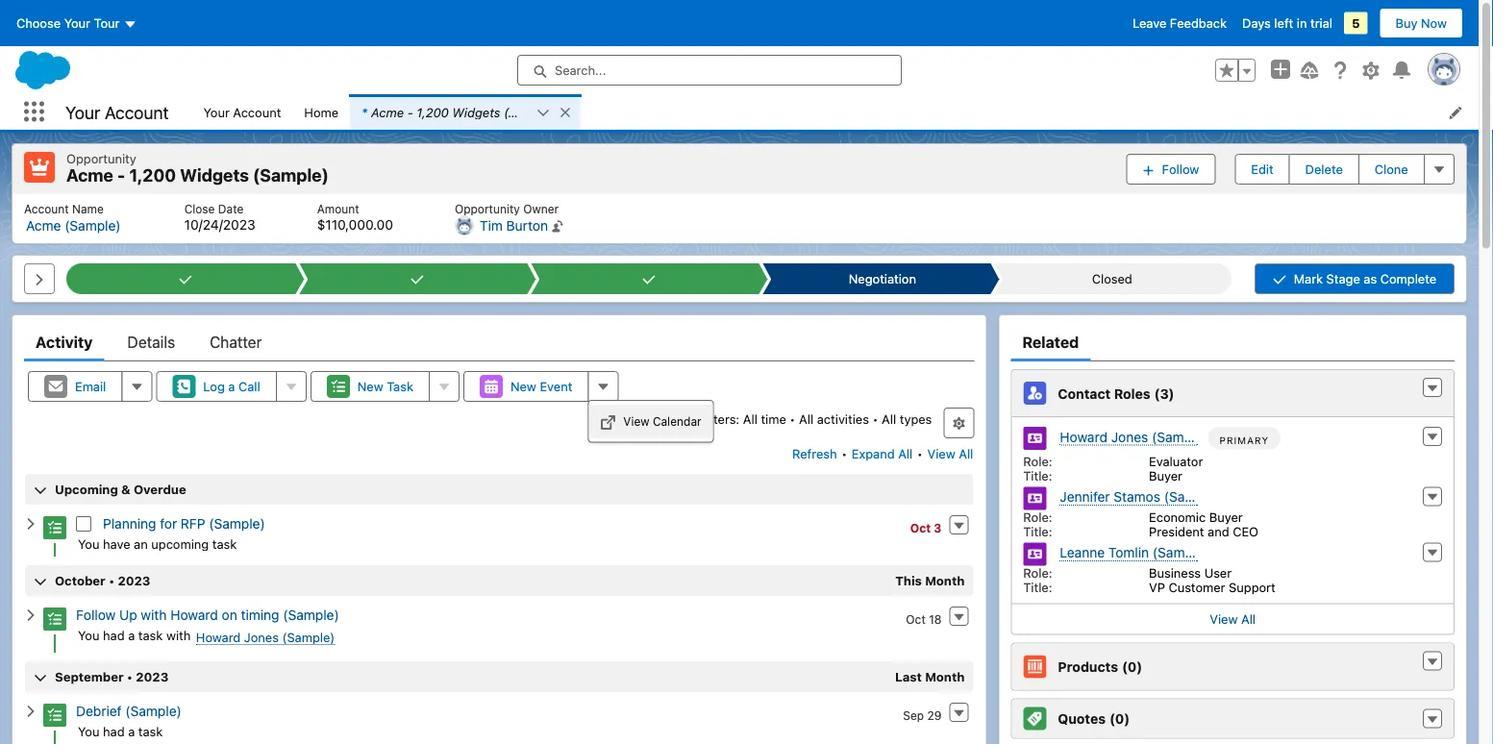 Task type: vqa. For each thing, say whether or not it's contained in the screenshot.
Deliver Accurate Reporting button
no



Task type: describe. For each thing, give the bounding box(es) containing it.
tab list containing activity
[[24, 323, 974, 362]]

upcoming & overdue button
[[25, 474, 974, 505]]

rfp
[[181, 516, 205, 532]]

filters:
[[700, 412, 740, 426]]

1,200 for acme - 1,200 widgets (sample)
[[129, 165, 176, 186]]

view calendar link
[[589, 405, 713, 438]]

activity link
[[36, 323, 93, 362]]

task for you had a task
[[138, 724, 163, 739]]

you have an upcoming task
[[78, 537, 237, 551]]

contact image for leanne tomlin (sample)
[[1024, 543, 1047, 566]]

planning for rfp (sample)
[[103, 516, 265, 532]]

sep 29
[[903, 709, 942, 722]]

vp customer support
[[1149, 580, 1276, 595]]

widgets for acme - 1,200 widgets (sample) | opportunity
[[452, 105, 500, 119]]

ceo
[[1233, 525, 1259, 539]]

as
[[1364, 272, 1377, 286]]

1 horizontal spatial buyer
[[1210, 510, 1243, 525]]

event
[[540, 379, 572, 394]]

negotiation
[[849, 272, 916, 286]]

this
[[896, 574, 922, 588]]

opportunity owner
[[455, 202, 559, 215]]

*
[[362, 105, 367, 119]]

buy now
[[1396, 16, 1447, 30]]

jennifer stamos (sample) link
[[1060, 489, 1220, 506]]

follow for follow
[[1162, 162, 1199, 176]]

path options list box
[[66, 263, 1232, 294]]

last
[[895, 670, 922, 684]]

0 vertical spatial task
[[212, 537, 237, 551]]

1 horizontal spatial howard jones (sample) link
[[1060, 429, 1208, 446]]

products element
[[1011, 643, 1455, 691]]

all right expand
[[898, 447, 913, 461]]

you for you have an upcoming task
[[78, 537, 100, 551]]

home
[[304, 105, 339, 119]]

planning for rfp (sample) link
[[103, 516, 265, 532]]

closed link
[[1003, 263, 1222, 294]]

task for you had a task with howard jones (sample)
[[138, 628, 163, 642]]

products
[[1058, 659, 1118, 675]]

overdue
[[134, 482, 186, 497]]

- for acme - 1,200 widgets (sample) | opportunity
[[407, 105, 413, 119]]

task image
[[43, 608, 66, 631]]

with inside you had a task with howard jones (sample)
[[166, 628, 191, 642]]

close
[[184, 202, 215, 215]]

• right the time at the bottom of the page
[[790, 412, 796, 426]]

september  •  2023
[[55, 670, 169, 684]]

list for 'leave feedback' link
[[192, 94, 1479, 130]]

email button
[[28, 371, 122, 402]]

task image for oct 3
[[43, 517, 66, 540]]

opportunity for owner
[[455, 202, 520, 215]]

text default image inside view calendar link
[[600, 415, 616, 430]]

refresh • expand all • view all
[[792, 447, 974, 461]]

your account link
[[192, 94, 293, 130]]

october  •  2023
[[55, 574, 150, 588]]

leanne
[[1060, 545, 1105, 561]]

new event button
[[463, 371, 589, 402]]

title: for jennifer stamos (sample)
[[1024, 525, 1053, 539]]

title: for leanne tomlin (sample)
[[1024, 580, 1053, 595]]

role: for leanne
[[1024, 566, 1053, 580]]

related link
[[1023, 323, 1079, 362]]

role: for jennifer
[[1024, 510, 1053, 525]]

email
[[75, 379, 106, 394]]

economic buyer
[[1149, 510, 1243, 525]]

debrief (sample)
[[76, 704, 182, 720]]

tour
[[94, 16, 120, 30]]

all inside contact roles element
[[1241, 612, 1256, 626]]

last month
[[895, 670, 965, 684]]

log a call
[[203, 379, 260, 394]]

acme for acme - 1,200 widgets (sample)
[[66, 165, 113, 186]]

activities
[[817, 412, 869, 426]]

0 horizontal spatial buyer
[[1149, 469, 1183, 483]]

your account inside "link"
[[203, 105, 281, 119]]

howard inside you had a task with howard jones (sample)
[[196, 630, 241, 644]]

edit button
[[1235, 154, 1290, 184]]

clone
[[1375, 162, 1409, 176]]

text default image inside products element
[[1426, 655, 1440, 669]]

leanne tomlin (sample) link
[[1060, 545, 1209, 562]]

an
[[134, 537, 148, 551]]

5
[[1352, 16, 1360, 30]]

buy now button
[[1379, 8, 1464, 38]]

feedback
[[1170, 16, 1227, 30]]

left
[[1275, 16, 1294, 30]]

your down choose your tour dropdown button
[[65, 102, 100, 122]]

month for follow up with howard on timing (sample)
[[925, 574, 965, 588]]

president
[[1149, 525, 1204, 539]]

you for you had a task
[[78, 724, 100, 739]]

filters: all time • all activities • all types
[[700, 412, 932, 426]]

details link
[[127, 323, 175, 362]]

contact roles element
[[1011, 369, 1455, 635]]

refresh button
[[791, 439, 838, 469]]

expand
[[852, 447, 895, 461]]

1 horizontal spatial account
[[105, 102, 169, 122]]

&
[[121, 482, 130, 497]]

new task button
[[310, 371, 430, 402]]

amount $110,000.00
[[317, 202, 393, 233]]

new for new event
[[511, 379, 536, 394]]

sep
[[903, 709, 924, 722]]

• down "types"
[[917, 447, 923, 461]]

new for new task
[[358, 379, 383, 394]]

tim
[[480, 218, 503, 234]]

text default image inside contact roles element
[[1426, 382, 1440, 395]]

burton
[[506, 218, 548, 234]]

edit
[[1251, 162, 1274, 176]]

all left "types"
[[882, 412, 896, 426]]

follow for follow up with howard on timing (sample)
[[76, 608, 116, 623]]

opportunity for acme
[[66, 151, 136, 165]]

chatter link
[[210, 323, 262, 362]]

leave
[[1133, 16, 1167, 30]]

0 vertical spatial opportunity
[[568, 105, 638, 119]]

a inside button
[[228, 379, 235, 394]]

negotiation link
[[771, 263, 990, 294]]

days
[[1242, 16, 1271, 30]]

• left expand
[[842, 447, 847, 461]]

expand all button
[[851, 439, 914, 469]]

delete button
[[1289, 154, 1360, 184]]

0 vertical spatial with
[[141, 608, 167, 623]]

chatter
[[210, 333, 262, 351]]

mark stage as complete button
[[1255, 263, 1455, 294]]

2023 for up
[[118, 574, 150, 588]]

you had a task with howard jones (sample)
[[78, 628, 335, 644]]



Task type: locate. For each thing, give the bounding box(es) containing it.
1 vertical spatial acme
[[66, 165, 113, 186]]

* acme - 1,200 widgets (sample) | opportunity
[[362, 105, 638, 119]]

1 vertical spatial task image
[[43, 704, 66, 727]]

1 vertical spatial you
[[78, 628, 100, 642]]

0 horizontal spatial howard jones (sample) link
[[196, 630, 335, 645]]

choose
[[16, 16, 61, 30]]

task image for sep 29
[[43, 704, 66, 727]]

2 vertical spatial title:
[[1024, 580, 1053, 595]]

contact image
[[1024, 427, 1047, 450], [1024, 487, 1047, 510], [1024, 543, 1047, 566]]

text default image
[[24, 517, 38, 531], [24, 609, 38, 622], [1426, 655, 1440, 669], [1426, 713, 1440, 727]]

2 vertical spatial howard
[[196, 630, 241, 644]]

1 vertical spatial month
[[925, 670, 965, 684]]

view calendar
[[623, 414, 702, 428]]

2 vertical spatial task
[[138, 724, 163, 739]]

follow up with howard on timing (sample) link
[[76, 608, 339, 623]]

2 vertical spatial you
[[78, 724, 100, 739]]

details
[[127, 333, 175, 351]]

all right expand all 'button'
[[959, 447, 974, 461]]

acme up name
[[66, 165, 113, 186]]

• right activities
[[873, 412, 878, 426]]

view inside contact roles element
[[1210, 612, 1238, 626]]

(sample) inside account name acme (sample)
[[65, 218, 121, 234]]

jennifer
[[1060, 489, 1110, 505]]

0 vertical spatial contact image
[[1024, 427, 1047, 450]]

2 vertical spatial view
[[1210, 612, 1238, 626]]

types
[[900, 412, 932, 426]]

howard down the "follow up with howard on timing (sample)" link
[[196, 630, 241, 644]]

1 vertical spatial widgets
[[180, 165, 249, 186]]

oct for you had a task with
[[906, 613, 926, 626]]

follow inside button
[[1162, 162, 1199, 176]]

1 vertical spatial opportunity
[[66, 151, 136, 165]]

had down debrief (sample) link
[[103, 724, 125, 739]]

month right last
[[925, 670, 965, 684]]

debrief
[[76, 704, 122, 720]]

delete
[[1306, 162, 1343, 176]]

account left home
[[233, 105, 281, 119]]

you inside you had a task with howard jones (sample)
[[78, 628, 100, 642]]

1 vertical spatial contact image
[[1024, 487, 1047, 510]]

2 vertical spatial role:
[[1024, 566, 1053, 580]]

widgets for acme - 1,200 widgets (sample)
[[180, 165, 249, 186]]

you left "have"
[[78, 537, 100, 551]]

(0) for products (0)
[[1122, 659, 1143, 675]]

all down support
[[1241, 612, 1256, 626]]

you had a task
[[78, 724, 163, 739]]

1 vertical spatial howard jones (sample) link
[[196, 630, 335, 645]]

group
[[1215, 59, 1256, 82]]

0 horizontal spatial -
[[117, 165, 125, 186]]

you right task image
[[78, 628, 100, 642]]

you down debrief
[[78, 724, 100, 739]]

1 horizontal spatial new
[[511, 379, 536, 394]]

howard jones (sample) link down roles
[[1060, 429, 1208, 446]]

2 horizontal spatial view
[[1210, 612, 1238, 626]]

0 horizontal spatial widgets
[[180, 165, 249, 186]]

timing
[[241, 608, 279, 623]]

user
[[1205, 566, 1232, 580]]

follow up with howard on timing (sample)
[[76, 608, 339, 623]]

with
[[141, 608, 167, 623], [166, 628, 191, 642]]

had inside you had a task with howard jones (sample)
[[103, 628, 125, 642]]

oct 18
[[906, 613, 942, 626]]

customer
[[1169, 580, 1226, 595]]

widgets up close
[[180, 165, 249, 186]]

you
[[78, 537, 100, 551], [78, 628, 100, 642], [78, 724, 100, 739]]

(0) for quotes (0)
[[1110, 711, 1130, 727]]

10/24/2023
[[184, 217, 256, 233]]

0 horizontal spatial follow
[[76, 608, 116, 623]]

account up acme (sample) link
[[24, 202, 69, 215]]

1 title: from the top
[[1024, 469, 1053, 483]]

- for acme - 1,200 widgets (sample)
[[117, 165, 125, 186]]

0 vertical spatial buyer
[[1149, 469, 1183, 483]]

month for debrief (sample)
[[925, 670, 965, 684]]

jones inside contact roles element
[[1111, 429, 1148, 445]]

(sample) inside you had a task with howard jones (sample)
[[282, 630, 335, 644]]

oct left 18
[[906, 613, 926, 626]]

upcoming
[[151, 537, 209, 551]]

0 horizontal spatial view all link
[[927, 439, 974, 469]]

widgets inside opportunity acme - 1,200 widgets (sample)
[[180, 165, 249, 186]]

account name acme (sample)
[[24, 202, 121, 234]]

jones
[[1111, 429, 1148, 445], [244, 630, 279, 644]]

search... button
[[517, 55, 902, 86]]

new task
[[358, 379, 413, 394]]

0 vertical spatial had
[[103, 628, 125, 642]]

oct 3
[[910, 521, 942, 535]]

task up september  •  2023
[[138, 628, 163, 642]]

mark
[[1294, 272, 1323, 286]]

opportunity acme - 1,200 widgets (sample)
[[66, 151, 329, 186]]

1 vertical spatial (0)
[[1110, 711, 1130, 727]]

stamos
[[1114, 489, 1161, 505]]

1 vertical spatial jones
[[244, 630, 279, 644]]

3 role: from the top
[[1024, 566, 1053, 580]]

0 horizontal spatial your account
[[65, 102, 169, 122]]

0 horizontal spatial new
[[358, 379, 383, 394]]

home link
[[293, 94, 350, 130]]

list
[[192, 94, 1479, 130], [13, 194, 1466, 243]]

howard up you had a task with howard jones (sample)
[[170, 608, 218, 623]]

- inside opportunity acme - 1,200 widgets (sample)
[[117, 165, 125, 186]]

account inside "link"
[[233, 105, 281, 119]]

1 vertical spatial follow
[[76, 608, 116, 623]]

1 month from the top
[[925, 574, 965, 588]]

owner
[[523, 202, 559, 215]]

1 contact image from the top
[[1024, 427, 1047, 450]]

a right log
[[228, 379, 235, 394]]

1,200 for acme - 1,200 widgets (sample) | opportunity
[[417, 105, 449, 119]]

month right this
[[925, 574, 965, 588]]

howard down contact
[[1060, 429, 1108, 445]]

0 vertical spatial 2023
[[118, 574, 150, 588]]

view all link down "types"
[[927, 439, 974, 469]]

2 task image from the top
[[43, 704, 66, 727]]

acme inside account name acme (sample)
[[26, 218, 61, 234]]

1 role: from the top
[[1024, 454, 1053, 469]]

0 vertical spatial jones
[[1111, 429, 1148, 445]]

task inside you had a task with howard jones (sample)
[[138, 628, 163, 642]]

quotes image
[[1024, 707, 1047, 730]]

buy
[[1396, 16, 1418, 30]]

-
[[407, 105, 413, 119], [117, 165, 125, 186]]

follow left "edit" button
[[1162, 162, 1199, 176]]

view all link inside contact roles element
[[1012, 603, 1454, 634]]

your account up opportunity acme - 1,200 widgets (sample)
[[203, 105, 281, 119]]

2 title: from the top
[[1024, 525, 1053, 539]]

1 horizontal spatial view all link
[[1012, 603, 1454, 634]]

• right the october
[[109, 574, 115, 588]]

(sample) inside opportunity acme - 1,200 widgets (sample)
[[253, 165, 329, 186]]

howard
[[1060, 429, 1108, 445], [170, 608, 218, 623], [196, 630, 241, 644]]

(sample)
[[504, 105, 556, 119], [253, 165, 329, 186], [65, 218, 121, 234], [1152, 429, 1208, 445], [1164, 489, 1220, 505], [209, 516, 265, 532], [1153, 545, 1209, 561], [283, 608, 339, 623], [282, 630, 335, 644], [125, 704, 182, 720]]

1 horizontal spatial view
[[928, 447, 956, 461]]

3 title: from the top
[[1024, 580, 1053, 595]]

acme inside opportunity acme - 1,200 widgets (sample)
[[66, 165, 113, 186]]

2023 up debrief (sample) link
[[136, 670, 169, 684]]

1 vertical spatial howard
[[170, 608, 218, 623]]

task image left debrief
[[43, 704, 66, 727]]

0 horizontal spatial opportunity
[[66, 151, 136, 165]]

1 vertical spatial task
[[138, 628, 163, 642]]

new inside button
[[511, 379, 536, 394]]

you for you had a task with howard jones (sample)
[[78, 628, 100, 642]]

list containing your account
[[192, 94, 1479, 130]]

task down debrief (sample)
[[138, 724, 163, 739]]

view all
[[1210, 612, 1256, 626]]

0 vertical spatial 1,200
[[417, 105, 449, 119]]

1 vertical spatial title:
[[1024, 525, 1053, 539]]

your account down tour
[[65, 102, 169, 122]]

1,200 inside list item
[[417, 105, 449, 119]]

quotes
[[1058, 711, 1106, 727]]

0 vertical spatial you
[[78, 537, 100, 551]]

new event
[[511, 379, 572, 394]]

0 vertical spatial howard
[[1060, 429, 1108, 445]]

widgets left | at left
[[452, 105, 500, 119]]

0 vertical spatial view all link
[[927, 439, 974, 469]]

• up debrief (sample) link
[[127, 670, 133, 684]]

your up opportunity acme - 1,200 widgets (sample)
[[203, 105, 230, 119]]

task image
[[43, 517, 66, 540], [43, 704, 66, 727]]

1 vertical spatial view
[[928, 447, 956, 461]]

account up opportunity acme - 1,200 widgets (sample)
[[105, 102, 169, 122]]

(0)
[[1122, 659, 1143, 675], [1110, 711, 1130, 727]]

view for view calendar
[[623, 414, 650, 428]]

1 vertical spatial oct
[[906, 613, 926, 626]]

had down up
[[103, 628, 125, 642]]

debrief (sample) link
[[76, 704, 182, 720]]

a down debrief (sample) link
[[128, 724, 135, 739]]

0 vertical spatial title:
[[1024, 469, 1053, 483]]

and
[[1208, 525, 1230, 539]]

1 horizontal spatial 1,200
[[417, 105, 449, 119]]

contact image for howard jones (sample)
[[1024, 427, 1047, 450]]

howard jones (sample)
[[1060, 429, 1208, 445]]

0 vertical spatial howard jones (sample) link
[[1060, 429, 1208, 446]]

2023 up up
[[118, 574, 150, 588]]

1 horizontal spatial opportunity
[[455, 202, 520, 215]]

all right the time at the bottom of the page
[[799, 412, 814, 426]]

leanne tomlin (sample)
[[1060, 545, 1209, 561]]

(0) right quotes
[[1110, 711, 1130, 727]]

new left "event"
[[511, 379, 536, 394]]

howard inside contact roles element
[[1060, 429, 1108, 445]]

your inside your account "link"
[[203, 105, 230, 119]]

date
[[218, 202, 244, 215]]

3 you from the top
[[78, 724, 100, 739]]

0 vertical spatial acme
[[371, 105, 404, 119]]

(0) inside products element
[[1122, 659, 1143, 675]]

0 vertical spatial (0)
[[1122, 659, 1143, 675]]

0 vertical spatial month
[[925, 574, 965, 588]]

task image down upcoming
[[43, 517, 66, 540]]

- inside list
[[407, 105, 413, 119]]

acme for acme - 1,200 widgets (sample) | opportunity
[[371, 105, 404, 119]]

2 horizontal spatial account
[[233, 105, 281, 119]]

days left in trial
[[1242, 16, 1333, 30]]

opportunity up name
[[66, 151, 136, 165]]

task right upcoming
[[212, 537, 237, 551]]

1 vertical spatial had
[[103, 724, 125, 739]]

log
[[203, 379, 225, 394]]

your left tour
[[64, 16, 90, 30]]

view all link down support
[[1012, 603, 1454, 634]]

18
[[929, 613, 942, 626]]

tim burton link
[[480, 218, 548, 235]]

refresh
[[792, 447, 837, 461]]

view all link
[[927, 439, 974, 469], [1012, 603, 1454, 634]]

1 horizontal spatial jones
[[1111, 429, 1148, 445]]

1 vertical spatial view all link
[[1012, 603, 1454, 634]]

list for your account "link"
[[13, 194, 1466, 243]]

- right *
[[407, 105, 413, 119]]

view down "types"
[[928, 447, 956, 461]]

2 horizontal spatial acme
[[371, 105, 404, 119]]

1 you from the top
[[78, 537, 100, 551]]

1 new from the left
[[358, 379, 383, 394]]

oct left the 3
[[910, 521, 931, 535]]

view left calendar
[[623, 414, 650, 428]]

closed
[[1092, 272, 1133, 286]]

(0) right the "products"
[[1122, 659, 1143, 675]]

1,200 inside opportunity acme - 1,200 widgets (sample)
[[129, 165, 176, 186]]

tab list
[[24, 323, 974, 362]]

new inside new task button
[[358, 379, 383, 394]]

trial
[[1311, 16, 1333, 30]]

0 vertical spatial role:
[[1024, 454, 1053, 469]]

1 horizontal spatial your account
[[203, 105, 281, 119]]

on
[[222, 608, 237, 623]]

list containing 10/24/2023
[[13, 194, 1466, 243]]

a inside you had a task with howard jones (sample)
[[128, 628, 135, 642]]

for
[[160, 516, 177, 532]]

view for view all
[[1210, 612, 1238, 626]]

2 you from the top
[[78, 628, 100, 642]]

2 vertical spatial a
[[128, 724, 135, 739]]

name
[[72, 202, 104, 215]]

1 horizontal spatial follow
[[1162, 162, 1199, 176]]

amount
[[317, 202, 359, 215]]

list item containing *
[[350, 94, 638, 130]]

contact
[[1058, 385, 1111, 401]]

1 task image from the top
[[43, 517, 66, 540]]

- up account name acme (sample)
[[117, 165, 125, 186]]

1 vertical spatial -
[[117, 165, 125, 186]]

2 vertical spatial opportunity
[[455, 202, 520, 215]]

title:
[[1024, 469, 1053, 483], [1024, 525, 1053, 539], [1024, 580, 1053, 595]]

business
[[1149, 566, 1201, 580]]

0 vertical spatial follow
[[1162, 162, 1199, 176]]

account inside account name acme (sample)
[[24, 202, 69, 215]]

leave feedback link
[[1133, 16, 1227, 30]]

howard jones (sample) link down timing
[[196, 630, 335, 645]]

1 vertical spatial role:
[[1024, 510, 1053, 525]]

activity
[[36, 333, 93, 351]]

president and ceo
[[1149, 525, 1259, 539]]

had for you had a task with howard jones (sample)
[[103, 628, 125, 642]]

0 horizontal spatial account
[[24, 202, 69, 215]]

acme right *
[[371, 105, 404, 119]]

0 vertical spatial view
[[623, 414, 650, 428]]

with down the "follow up with howard on timing (sample)" link
[[166, 628, 191, 642]]

0 horizontal spatial acme
[[26, 218, 61, 234]]

2 vertical spatial contact image
[[1024, 543, 1047, 566]]

3 contact image from the top
[[1024, 543, 1047, 566]]

roles
[[1114, 385, 1151, 401]]

(3)
[[1155, 385, 1175, 401]]

2 month from the top
[[925, 670, 965, 684]]

0 vertical spatial task image
[[43, 517, 66, 540]]

opportunity right | at left
[[568, 105, 638, 119]]

0 vertical spatial a
[[228, 379, 235, 394]]

1 vertical spatial with
[[166, 628, 191, 642]]

search...
[[555, 63, 606, 77]]

with right up
[[141, 608, 167, 623]]

1 vertical spatial a
[[128, 628, 135, 642]]

2 had from the top
[[103, 724, 125, 739]]

a for you had a task
[[128, 724, 135, 739]]

text default image
[[559, 106, 572, 119], [537, 106, 550, 120], [1426, 382, 1440, 395], [600, 415, 616, 430], [24, 705, 38, 718]]

view down vp customer support
[[1210, 612, 1238, 626]]

tim burton
[[480, 218, 548, 234]]

all
[[743, 412, 758, 426], [799, 412, 814, 426], [882, 412, 896, 426], [898, 447, 913, 461], [959, 447, 974, 461], [1241, 612, 1256, 626]]

in
[[1297, 16, 1307, 30]]

2 contact image from the top
[[1024, 487, 1047, 510]]

a for you had a task with howard jones (sample)
[[128, 628, 135, 642]]

new left task
[[358, 379, 383, 394]]

your inside choose your tour dropdown button
[[64, 16, 90, 30]]

2 vertical spatial acme
[[26, 218, 61, 234]]

tomlin
[[1109, 545, 1149, 561]]

1 horizontal spatial widgets
[[452, 105, 500, 119]]

1 vertical spatial 2023
[[136, 670, 169, 684]]

0 horizontal spatial 1,200
[[129, 165, 176, 186]]

oct for you have an upcoming task
[[910, 521, 931, 535]]

acme (sample) link
[[26, 218, 121, 235]]

0 vertical spatial oct
[[910, 521, 931, 535]]

0 vertical spatial widgets
[[452, 105, 500, 119]]

2 role: from the top
[[1024, 510, 1053, 525]]

contact image for jennifer stamos (sample)
[[1024, 487, 1047, 510]]

1 had from the top
[[103, 628, 125, 642]]

contact roles (3)
[[1058, 385, 1175, 401]]

opportunity up tim
[[455, 202, 520, 215]]

0 vertical spatial -
[[407, 105, 413, 119]]

month
[[925, 574, 965, 588], [925, 670, 965, 684]]

2 new from the left
[[511, 379, 536, 394]]

1 horizontal spatial -
[[407, 105, 413, 119]]

upcoming & overdue
[[55, 482, 186, 497]]

|
[[560, 105, 564, 119]]

opportunity inside opportunity acme - 1,200 widgets (sample)
[[66, 151, 136, 165]]

1 horizontal spatial acme
[[66, 165, 113, 186]]

follow left up
[[76, 608, 116, 623]]

2 horizontal spatial opportunity
[[568, 105, 638, 119]]

all left the time at the bottom of the page
[[743, 412, 758, 426]]

a down up
[[128, 628, 135, 642]]

0 horizontal spatial view
[[623, 414, 650, 428]]

jones down roles
[[1111, 429, 1148, 445]]

•
[[790, 412, 796, 426], [873, 412, 878, 426], [842, 447, 847, 461], [917, 447, 923, 461], [109, 574, 115, 588], [127, 670, 133, 684]]

your
[[64, 16, 90, 30], [65, 102, 100, 122], [203, 105, 230, 119]]

quotes (0)
[[1058, 711, 1130, 727]]

1 vertical spatial buyer
[[1210, 510, 1243, 525]]

0 horizontal spatial jones
[[244, 630, 279, 644]]

1 vertical spatial 1,200
[[129, 165, 176, 186]]

1 vertical spatial list
[[13, 194, 1466, 243]]

0 vertical spatial list
[[192, 94, 1479, 130]]

acme down opportunity image
[[26, 218, 61, 234]]

had for you had a task
[[103, 724, 125, 739]]

support
[[1229, 580, 1276, 595]]

jones down timing
[[244, 630, 279, 644]]

upcoming
[[55, 482, 118, 497]]

list item
[[350, 94, 638, 130]]

opportunity image
[[24, 152, 55, 183]]

jones inside you had a task with howard jones (sample)
[[244, 630, 279, 644]]

up
[[119, 608, 137, 623]]

2023 for (sample)
[[136, 670, 169, 684]]

close date 10/24/2023
[[184, 202, 256, 233]]



